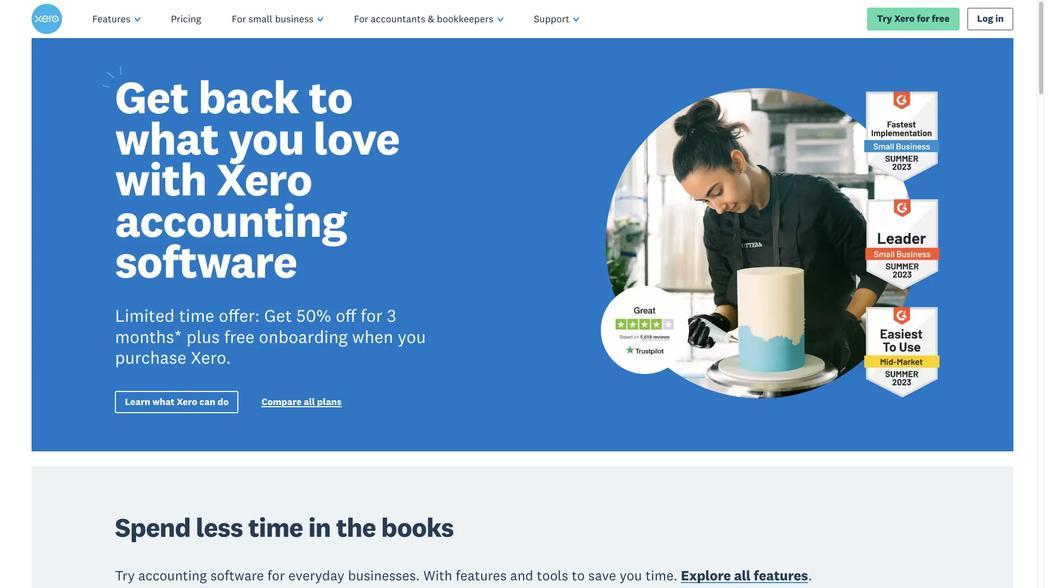 Task type: describe. For each thing, give the bounding box(es) containing it.
try xero for free
[[877, 13, 950, 25]]

learn
[[125, 396, 150, 408]]

pricing
[[171, 13, 201, 25]]

limited
[[115, 304, 175, 326]]

0 vertical spatial in
[[996, 13, 1004, 25]]

you inside "back to what you love with xero accounting software"
[[229, 109, 304, 166]]

for for for small business
[[232, 13, 246, 25]]

spend
[[115, 511, 191, 544]]

learn what xero can do link
[[115, 391, 239, 413]]

love
[[314, 109, 400, 166]]

can
[[199, 396, 215, 408]]

compare
[[262, 396, 302, 408]]

support
[[534, 13, 570, 25]]

books
[[381, 511, 454, 544]]

0 vertical spatial get
[[115, 68, 189, 125]]

50%
[[296, 304, 331, 326]]

1 horizontal spatial to
[[572, 567, 585, 584]]

save
[[589, 567, 617, 584]]

1 vertical spatial accounting
[[138, 567, 207, 584]]

0 vertical spatial free
[[932, 13, 950, 25]]

learn what xero can do
[[125, 396, 229, 408]]

what inside "back to what you love with xero accounting software"
[[115, 109, 219, 166]]

small
[[249, 13, 273, 25]]

try xero for free link
[[867, 8, 960, 30]]

for small business button
[[217, 0, 339, 38]]

bookkeepers
[[437, 13, 494, 25]]

xero inside "back to what you love with xero accounting software"
[[216, 150, 312, 208]]

limited time offer: get 50% off for 3 months* plus free onboarding when you purchase xero.
[[115, 304, 426, 368]]

spend less time in the books
[[115, 511, 454, 544]]

2 horizontal spatial xero
[[895, 13, 915, 25]]

a xero user decorating a cake with blue icing. social proof badges surrounding the circular image. image
[[533, 38, 1014, 452]]

.
[[808, 567, 812, 584]]

back
[[198, 68, 299, 125]]

less
[[196, 511, 243, 544]]

2 features from the left
[[754, 567, 808, 584]]

with
[[115, 150, 207, 208]]

off
[[336, 304, 356, 326]]

free inside limited time offer: get 50% off for 3 months* plus free onboarding when you purchase xero.
[[224, 325, 255, 347]]

3
[[387, 304, 396, 326]]

try accounting software for everyday businesses. with features and tools to save you time. explore all features .
[[115, 567, 812, 584]]

the
[[336, 511, 376, 544]]

xero homepage image
[[31, 4, 62, 34]]

explore
[[681, 567, 731, 584]]

for inside limited time offer: get 50% off for 3 months* plus free onboarding when you purchase xero.
[[361, 304, 383, 326]]

2 vertical spatial xero
[[177, 396, 197, 408]]

onboarding
[[259, 325, 348, 347]]

plus
[[187, 325, 220, 347]]



Task type: vqa. For each thing, say whether or not it's contained in the screenshot.
the right time
yes



Task type: locate. For each thing, give the bounding box(es) containing it.
0 vertical spatial xero
[[895, 13, 915, 25]]

to
[[309, 68, 353, 125], [572, 567, 585, 584]]

pricing link
[[156, 0, 217, 38]]

accountants
[[371, 13, 426, 25]]

for left accountants
[[354, 13, 368, 25]]

you
[[229, 109, 304, 166], [398, 325, 426, 347], [620, 567, 642, 584]]

try for try xero for free
[[877, 13, 893, 25]]

&
[[428, 13, 435, 25]]

0 horizontal spatial in
[[308, 511, 331, 544]]

log
[[978, 13, 994, 25]]

and
[[510, 567, 534, 584]]

log in link
[[968, 8, 1014, 30]]

0 horizontal spatial all
[[304, 396, 315, 408]]

0 horizontal spatial xero
[[177, 396, 197, 408]]

try for try accounting software for everyday businesses. with features and tools to save you time. explore all features .
[[115, 567, 135, 584]]

1 vertical spatial xero
[[216, 150, 312, 208]]

xero.
[[191, 346, 231, 368]]

with
[[424, 567, 452, 584]]

businesses.
[[348, 567, 420, 584]]

offer:
[[219, 304, 260, 326]]

0 horizontal spatial for
[[232, 13, 246, 25]]

purchase
[[115, 346, 187, 368]]

1 horizontal spatial for
[[361, 304, 383, 326]]

get inside limited time offer: get 50% off for 3 months* plus free onboarding when you purchase xero.
[[264, 304, 292, 326]]

features
[[92, 13, 131, 25]]

all left the plans
[[304, 396, 315, 408]]

what inside learn what xero can do link
[[153, 396, 175, 408]]

months*
[[115, 325, 182, 347]]

software
[[115, 233, 297, 290], [210, 567, 264, 584]]

for
[[232, 13, 246, 25], [354, 13, 368, 25]]

for left small
[[232, 13, 246, 25]]

1 vertical spatial in
[[308, 511, 331, 544]]

2 vertical spatial for
[[268, 567, 285, 584]]

1 vertical spatial for
[[361, 304, 383, 326]]

0 horizontal spatial free
[[224, 325, 255, 347]]

0 horizontal spatial get
[[115, 68, 189, 125]]

0 horizontal spatial to
[[309, 68, 353, 125]]

compare all plans
[[262, 396, 342, 408]]

for for for accountants & bookkeepers
[[354, 13, 368, 25]]

what
[[115, 109, 219, 166], [153, 396, 175, 408]]

1 vertical spatial time
[[248, 511, 303, 544]]

all
[[304, 396, 315, 408], [734, 567, 751, 584]]

try
[[877, 13, 893, 25], [115, 567, 135, 584]]

when
[[352, 325, 394, 347]]

0 horizontal spatial you
[[229, 109, 304, 166]]

time inside limited time offer: get 50% off for 3 months* plus free onboarding when you purchase xero.
[[179, 304, 214, 326]]

in right log
[[996, 13, 1004, 25]]

0 vertical spatial all
[[304, 396, 315, 408]]

in
[[996, 13, 1004, 25], [308, 511, 331, 544]]

1 vertical spatial try
[[115, 567, 135, 584]]

tools
[[537, 567, 569, 584]]

1 horizontal spatial try
[[877, 13, 893, 25]]

0 vertical spatial for
[[917, 13, 930, 25]]

features
[[456, 567, 507, 584], [754, 567, 808, 584]]

1 horizontal spatial xero
[[216, 150, 312, 208]]

1 vertical spatial free
[[224, 325, 255, 347]]

0 vertical spatial to
[[309, 68, 353, 125]]

business
[[275, 13, 314, 25]]

do
[[218, 396, 229, 408]]

to inside "back to what you love with xero accounting software"
[[309, 68, 353, 125]]

you inside limited time offer: get 50% off for 3 months* plus free onboarding when you purchase xero.
[[398, 325, 426, 347]]

for
[[917, 13, 930, 25], [361, 304, 383, 326], [268, 567, 285, 584]]

free right plus
[[224, 325, 255, 347]]

free left log
[[932, 13, 950, 25]]

1 horizontal spatial for
[[354, 13, 368, 25]]

for accountants & bookkeepers button
[[339, 0, 519, 38]]

2 horizontal spatial you
[[620, 567, 642, 584]]

all right explore
[[734, 567, 751, 584]]

2 horizontal spatial for
[[917, 13, 930, 25]]

back to what you love with xero accounting software
[[115, 68, 400, 290]]

plans
[[317, 396, 342, 408]]

xero
[[895, 13, 915, 25], [216, 150, 312, 208], [177, 396, 197, 408]]

2 vertical spatial you
[[620, 567, 642, 584]]

time.
[[646, 567, 678, 584]]

1 features from the left
[[456, 567, 507, 584]]

in left the
[[308, 511, 331, 544]]

0 vertical spatial time
[[179, 304, 214, 326]]

for small business
[[232, 13, 314, 25]]

1 vertical spatial get
[[264, 304, 292, 326]]

1 horizontal spatial free
[[932, 13, 950, 25]]

free
[[932, 13, 950, 25], [224, 325, 255, 347]]

0 horizontal spatial try
[[115, 567, 135, 584]]

0 vertical spatial you
[[229, 109, 304, 166]]

1 horizontal spatial all
[[734, 567, 751, 584]]

1 for from the left
[[232, 13, 246, 25]]

0 vertical spatial software
[[115, 233, 297, 290]]

1 vertical spatial what
[[153, 396, 175, 408]]

1 vertical spatial to
[[572, 567, 585, 584]]

log in
[[978, 13, 1004, 25]]

everyday
[[288, 567, 345, 584]]

0 horizontal spatial features
[[456, 567, 507, 584]]

1 horizontal spatial features
[[754, 567, 808, 584]]

compare all plans link
[[262, 396, 342, 410]]

1 horizontal spatial time
[[248, 511, 303, 544]]

1 vertical spatial software
[[210, 567, 264, 584]]

0 vertical spatial try
[[877, 13, 893, 25]]

accounting inside "back to what you love with xero accounting software"
[[115, 192, 347, 249]]

1 horizontal spatial you
[[398, 325, 426, 347]]

1 vertical spatial all
[[734, 567, 751, 584]]

software inside "back to what you love with xero accounting software"
[[115, 233, 297, 290]]

time
[[179, 304, 214, 326], [248, 511, 303, 544]]

2 for from the left
[[354, 13, 368, 25]]

1 horizontal spatial in
[[996, 13, 1004, 25]]

features button
[[77, 0, 156, 38]]

0 vertical spatial what
[[115, 109, 219, 166]]

0 vertical spatial accounting
[[115, 192, 347, 249]]

0 horizontal spatial time
[[179, 304, 214, 326]]

1 vertical spatial you
[[398, 325, 426, 347]]

accounting
[[115, 192, 347, 249], [138, 567, 207, 584]]

1 horizontal spatial get
[[264, 304, 292, 326]]

0 horizontal spatial for
[[268, 567, 285, 584]]

get
[[115, 68, 189, 125], [264, 304, 292, 326]]

support button
[[519, 0, 595, 38]]

explore all features link
[[681, 567, 808, 587]]

for accountants & bookkeepers
[[354, 13, 494, 25]]



